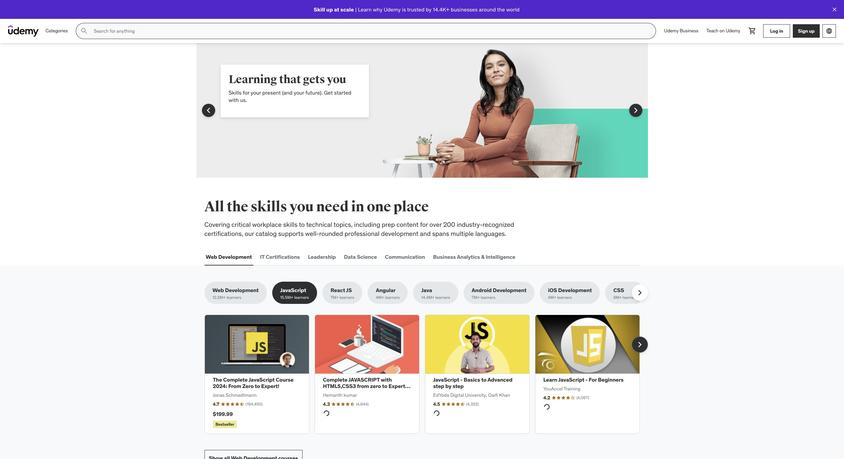 Task type: describe. For each thing, give the bounding box(es) containing it.
categories button
[[41, 23, 72, 39]]

200
[[443, 221, 455, 229]]

us.
[[240, 97, 247, 104]]

carousel element containing the complete javascript course 2024: from zero to expert!
[[204, 315, 648, 434]]

0 horizontal spatial the
[[227, 198, 248, 216]]

web for web development 12.2m+ learners
[[212, 287, 224, 294]]

&
[[481, 254, 485, 260]]

get
[[324, 89, 333, 96]]

business inside button
[[433, 254, 456, 260]]

skill
[[314, 6, 325, 13]]

the complete javascript course 2024: from zero to expert!
[[213, 377, 294, 390]]

javascript
[[348, 377, 380, 383]]

sign
[[798, 28, 808, 34]]

9m+
[[613, 295, 622, 300]]

prep
[[382, 221, 395, 229]]

intelligence
[[486, 254, 515, 260]]

learn javascript - for beginners
[[543, 377, 624, 383]]

one
[[367, 198, 391, 216]]

at
[[334, 6, 339, 13]]

with inside learning that gets you skills for your present (and your future). get started with us.
[[229, 97, 239, 104]]

android development 7m+ learners
[[472, 287, 526, 300]]

learners inside javascript 15.5m+ learners
[[294, 295, 309, 300]]

1 step from the left
[[433, 383, 444, 390]]

topic filters element
[[204, 282, 648, 304]]

expert!
[[261, 383, 279, 390]]

skills inside covering critical workplace skills to technical topics, including prep content for over 200 industry-recognized certifications, our catalog supports well-rounded professional development and spans multiple languages.
[[283, 221, 297, 229]]

(and
[[282, 89, 292, 96]]

sign up
[[798, 28, 815, 34]]

communication button
[[384, 249, 426, 265]]

udemy business link
[[660, 23, 702, 39]]

7m+ for react js
[[331, 295, 339, 300]]

zero
[[242, 383, 254, 390]]

teach
[[706, 28, 718, 34]]

it certifications
[[260, 254, 300, 260]]

zero
[[370, 383, 381, 390]]

spans
[[432, 230, 449, 238]]

all the skills you need in one place
[[204, 198, 429, 216]]

javascript inside javascript 15.5m+ learners
[[280, 287, 306, 294]]

15.5m+
[[280, 295, 293, 300]]

present
[[262, 89, 281, 96]]

java
[[421, 287, 432, 294]]

workplace
[[252, 221, 282, 229]]

the
[[213, 377, 222, 383]]

covering
[[204, 221, 230, 229]]

web for web development
[[206, 254, 217, 260]]

need
[[316, 198, 349, 216]]

skill up at scale | learn why udemy is trusted by 14.4k+ businesses around the world
[[314, 6, 520, 13]]

that
[[279, 72, 301, 87]]

development for ios development 4m+ learners
[[558, 287, 592, 294]]

2 - from the left
[[585, 377, 588, 383]]

learning
[[229, 72, 277, 87]]

14.4k+
[[433, 6, 449, 13]]

for
[[589, 377, 597, 383]]

loading image for complete javascript with html5,css3 from zero to expert- 2023
[[322, 409, 331, 418]]

professional
[[345, 230, 380, 238]]

businesses
[[451, 6, 478, 13]]

you for skills
[[290, 198, 314, 216]]

supports
[[278, 230, 304, 238]]

leadership button
[[307, 249, 337, 265]]

complete javascript with html5,css3 from zero to expert- 2023
[[323, 377, 407, 396]]

2024:
[[213, 383, 227, 390]]

android
[[472, 287, 492, 294]]

4m+ inside angular 4m+ learners
[[376, 295, 384, 300]]

learners inside the java 14.4m+ learners
[[435, 295, 450, 300]]

trusted
[[407, 6, 425, 13]]

css 9m+ learners
[[613, 287, 637, 300]]

scale
[[340, 6, 354, 13]]

recognized
[[483, 221, 514, 229]]

log
[[770, 28, 778, 34]]

web development button
[[204, 249, 253, 265]]

covering critical workplace skills to technical topics, including prep content for over 200 industry-recognized certifications, our catalog supports well-rounded professional development and spans multiple languages.
[[204, 221, 514, 238]]

log in link
[[763, 24, 790, 38]]

1 your from the left
[[251, 89, 261, 96]]

learners inside ios development 4m+ learners
[[557, 295, 572, 300]]

react js 7m+ learners
[[331, 287, 354, 300]]

up for sign
[[809, 28, 815, 34]]

world
[[506, 6, 520, 13]]

1 vertical spatial next image
[[634, 340, 645, 350]]

data science button
[[343, 249, 378, 265]]

beginners
[[598, 377, 624, 383]]

leadership
[[308, 254, 336, 260]]

0 vertical spatial next image
[[630, 105, 641, 116]]

js
[[346, 287, 352, 294]]

including
[[354, 221, 380, 229]]

analytics
[[457, 254, 480, 260]]

close image
[[831, 6, 838, 13]]

complete inside complete javascript with html5,css3 from zero to expert- 2023
[[323, 377, 347, 383]]

ios development 4m+ learners
[[548, 287, 592, 300]]

sign up link
[[793, 24, 820, 38]]

2 your from the left
[[294, 89, 304, 96]]

0 vertical spatial the
[[497, 6, 505, 13]]

categories
[[45, 28, 68, 34]]

14.4m+
[[421, 295, 434, 300]]

loading image for javascript - basics to advanced step by step
[[432, 409, 441, 418]]

12.2m+
[[212, 295, 226, 300]]

learn javascript - for beginners link
[[543, 377, 624, 383]]



Task type: locate. For each thing, give the bounding box(es) containing it.
angular 4m+ learners
[[376, 287, 400, 300]]

skills up workplace
[[251, 198, 287, 216]]

shopping cart with 0 items image
[[748, 27, 756, 35]]

0 vertical spatial by
[[426, 6, 431, 13]]

1 horizontal spatial you
[[327, 72, 346, 87]]

0 vertical spatial carousel element
[[196, 43, 648, 178]]

expert-
[[388, 383, 407, 390]]

to right basics at the right bottom
[[481, 377, 486, 383]]

2 4m+ from the left
[[548, 295, 556, 300]]

1 horizontal spatial the
[[497, 6, 505, 13]]

you
[[327, 72, 346, 87], [290, 198, 314, 216]]

to inside covering critical workplace skills to technical topics, including prep content for over 200 industry-recognized certifications, our catalog supports well-rounded professional development and spans multiple languages.
[[299, 221, 305, 229]]

7m+ inside "android development 7m+ learners"
[[472, 295, 480, 300]]

your right (and
[[294, 89, 304, 96]]

topics,
[[334, 221, 353, 229]]

8 learners from the left
[[623, 295, 637, 300]]

certifications
[[266, 254, 300, 260]]

0 vertical spatial in
[[779, 28, 783, 34]]

1 horizontal spatial up
[[809, 28, 815, 34]]

by
[[426, 6, 431, 13], [445, 383, 451, 390]]

web down certifications,
[[206, 254, 217, 260]]

complete inside the complete javascript course 2024: from zero to expert!
[[223, 377, 248, 383]]

1 vertical spatial up
[[809, 28, 815, 34]]

the
[[497, 6, 505, 13], [227, 198, 248, 216]]

css
[[613, 287, 624, 294]]

data science
[[344, 254, 377, 260]]

udemy image
[[8, 25, 39, 37]]

0 horizontal spatial learn
[[358, 6, 372, 13]]

is
[[402, 6, 406, 13]]

in
[[779, 28, 783, 34], [351, 198, 364, 216]]

development inside ios development 4m+ learners
[[558, 287, 592, 294]]

|
[[355, 6, 357, 13]]

1 horizontal spatial 7m+
[[472, 295, 480, 300]]

0 horizontal spatial you
[[290, 198, 314, 216]]

1 horizontal spatial udemy
[[664, 28, 679, 34]]

advanced
[[487, 377, 512, 383]]

javascript left for
[[558, 377, 584, 383]]

from
[[357, 383, 369, 390]]

development down certifications,
[[218, 254, 252, 260]]

place
[[393, 198, 429, 216]]

0 horizontal spatial 4m+
[[376, 295, 384, 300]]

1 vertical spatial web
[[212, 287, 224, 294]]

choose a language image
[[826, 28, 833, 34]]

web up 12.2m+
[[212, 287, 224, 294]]

complete right the
[[223, 377, 248, 383]]

0 vertical spatial learn
[[358, 6, 372, 13]]

learners inside react js 7m+ learners
[[340, 295, 354, 300]]

development for web development 12.2m+ learners
[[225, 287, 259, 294]]

0 horizontal spatial complete
[[223, 377, 248, 383]]

0 horizontal spatial for
[[243, 89, 249, 96]]

up left at
[[326, 6, 333, 13]]

from
[[228, 383, 241, 390]]

learners inside angular 4m+ learners
[[385, 295, 400, 300]]

well-
[[305, 230, 319, 238]]

1 complete from the left
[[223, 377, 248, 383]]

1 horizontal spatial loading image
[[432, 409, 441, 418]]

business left teach
[[680, 28, 698, 34]]

1 vertical spatial business
[[433, 254, 456, 260]]

7m+ down react
[[331, 295, 339, 300]]

0 horizontal spatial in
[[351, 198, 364, 216]]

submit search image
[[80, 27, 88, 35]]

1 horizontal spatial with
[[381, 377, 392, 383]]

4m+ down the ios at the bottom of page
[[548, 295, 556, 300]]

7 learners from the left
[[557, 295, 572, 300]]

for up and
[[420, 221, 428, 229]]

all
[[204, 198, 224, 216]]

1 horizontal spatial -
[[585, 377, 588, 383]]

javascript
[[280, 287, 306, 294], [249, 377, 275, 383], [433, 377, 459, 383], [558, 377, 584, 383]]

loading image for learn javascript - for beginners
[[542, 403, 551, 412]]

by inside javascript - basics to advanced step by step
[[445, 383, 451, 390]]

- left basics at the right bottom
[[460, 377, 462, 383]]

industry-
[[457, 221, 483, 229]]

5 learners from the left
[[435, 295, 450, 300]]

Search for anything text field
[[92, 25, 648, 37]]

business analytics & intelligence
[[433, 254, 515, 260]]

0 vertical spatial you
[[327, 72, 346, 87]]

1 vertical spatial you
[[290, 198, 314, 216]]

javascript inside javascript - basics to advanced step by step
[[433, 377, 459, 383]]

learn inside the carousel element
[[543, 377, 557, 383]]

loading image
[[542, 403, 551, 412], [322, 409, 331, 418], [432, 409, 441, 418]]

1 vertical spatial carousel element
[[204, 315, 648, 434]]

development right android at right bottom
[[493, 287, 526, 294]]

it
[[260, 254, 265, 260]]

basics
[[464, 377, 480, 383]]

carousel element
[[196, 43, 648, 178], [204, 315, 648, 434]]

angular
[[376, 287, 395, 294]]

udemy business
[[664, 28, 698, 34]]

technical
[[306, 221, 332, 229]]

to up supports at left
[[299, 221, 305, 229]]

step
[[433, 383, 444, 390], [453, 383, 464, 390]]

your down learning
[[251, 89, 261, 96]]

web development
[[206, 254, 252, 260]]

to right zero at the left bottom of the page
[[382, 383, 387, 390]]

0 vertical spatial for
[[243, 89, 249, 96]]

1 horizontal spatial your
[[294, 89, 304, 96]]

1 vertical spatial skills
[[283, 221, 297, 229]]

to
[[299, 221, 305, 229], [481, 377, 486, 383], [255, 383, 260, 390], [382, 383, 387, 390]]

1 horizontal spatial by
[[445, 383, 451, 390]]

to inside the complete javascript course 2024: from zero to expert!
[[255, 383, 260, 390]]

to inside complete javascript with html5,css3 from zero to expert- 2023
[[382, 383, 387, 390]]

critical
[[232, 221, 251, 229]]

teach on udemy link
[[702, 23, 744, 39]]

7m+ down android at right bottom
[[472, 295, 480, 300]]

7m+ inside react js 7m+ learners
[[331, 295, 339, 300]]

the up critical
[[227, 198, 248, 216]]

around
[[479, 6, 496, 13]]

web development 12.2m+ learners
[[212, 287, 259, 300]]

0 horizontal spatial loading image
[[322, 409, 331, 418]]

0 horizontal spatial your
[[251, 89, 261, 96]]

with inside complete javascript with html5,css3 from zero to expert- 2023
[[381, 377, 392, 383]]

0 vertical spatial skills
[[251, 198, 287, 216]]

teach on udemy
[[706, 28, 740, 34]]

development right the ios at the bottom of page
[[558, 287, 592, 294]]

you for gets
[[327, 72, 346, 87]]

business down spans
[[433, 254, 456, 260]]

0 horizontal spatial by
[[426, 6, 431, 13]]

1 - from the left
[[460, 377, 462, 383]]

javascript inside the complete javascript course 2024: from zero to expert!
[[249, 377, 275, 383]]

0 horizontal spatial with
[[229, 97, 239, 104]]

the left 'world'
[[497, 6, 505, 13]]

skills
[[251, 198, 287, 216], [283, 221, 297, 229]]

by left basics at the right bottom
[[445, 383, 451, 390]]

2 learners from the left
[[294, 295, 309, 300]]

complete
[[223, 377, 248, 383], [323, 377, 347, 383]]

up right sign
[[809, 28, 815, 34]]

1 7m+ from the left
[[331, 295, 339, 300]]

1 vertical spatial for
[[420, 221, 428, 229]]

2023
[[323, 390, 336, 396]]

1 vertical spatial learn
[[543, 377, 557, 383]]

1 horizontal spatial in
[[779, 28, 783, 34]]

html5,css3
[[323, 383, 356, 390]]

development inside web development 12.2m+ learners
[[225, 287, 259, 294]]

1 horizontal spatial learn
[[543, 377, 557, 383]]

certifications,
[[204, 230, 243, 238]]

0 vertical spatial business
[[680, 28, 698, 34]]

2 horizontal spatial udemy
[[726, 28, 740, 34]]

0 vertical spatial web
[[206, 254, 217, 260]]

carousel element containing learning that gets you
[[196, 43, 648, 178]]

multiple
[[451, 230, 474, 238]]

1 4m+ from the left
[[376, 295, 384, 300]]

2 complete from the left
[[323, 377, 347, 383]]

you up technical on the top of page
[[290, 198, 314, 216]]

3 learners from the left
[[340, 295, 354, 300]]

skills up supports at left
[[283, 221, 297, 229]]

complete up 2023
[[323, 377, 347, 383]]

development up 12.2m+
[[225, 287, 259, 294]]

1 vertical spatial in
[[351, 198, 364, 216]]

development inside button
[[218, 254, 252, 260]]

languages.
[[475, 230, 506, 238]]

in up including at the top left of the page
[[351, 198, 364, 216]]

previous image
[[203, 105, 214, 116]]

1 horizontal spatial for
[[420, 221, 428, 229]]

1 learners from the left
[[227, 295, 241, 300]]

7m+ for android development
[[472, 295, 480, 300]]

2 step from the left
[[453, 383, 464, 390]]

4 learners from the left
[[385, 295, 400, 300]]

- inside javascript - basics to advanced step by step
[[460, 377, 462, 383]]

javascript 15.5m+ learners
[[280, 287, 309, 300]]

4m+ down angular
[[376, 295, 384, 300]]

the complete javascript course 2024: from zero to expert! link
[[213, 377, 294, 390]]

development
[[218, 254, 252, 260], [225, 287, 259, 294], [493, 287, 526, 294], [558, 287, 592, 294]]

next image
[[634, 288, 645, 299]]

for inside covering critical workplace skills to technical topics, including prep content for over 200 industry-recognized certifications, our catalog supports well-rounded professional development and spans multiple languages.
[[420, 221, 428, 229]]

learning that gets you skills for your present (and your future). get started with us.
[[229, 72, 351, 104]]

with down skills
[[229, 97, 239, 104]]

0 vertical spatial up
[[326, 6, 333, 13]]

business
[[680, 28, 698, 34], [433, 254, 456, 260]]

learners inside "android development 7m+ learners"
[[481, 295, 495, 300]]

communication
[[385, 254, 425, 260]]

0 horizontal spatial udemy
[[384, 6, 401, 13]]

react
[[331, 287, 345, 294]]

0 horizontal spatial up
[[326, 6, 333, 13]]

1 horizontal spatial business
[[680, 28, 698, 34]]

rounded
[[319, 230, 343, 238]]

for inside learning that gets you skills for your present (and your future). get started with us.
[[243, 89, 249, 96]]

with
[[229, 97, 239, 104], [381, 377, 392, 383]]

learners inside web development 12.2m+ learners
[[227, 295, 241, 300]]

for up us.
[[243, 89, 249, 96]]

4m+
[[376, 295, 384, 300], [548, 295, 556, 300]]

to right zero
[[255, 383, 260, 390]]

6 learners from the left
[[481, 295, 495, 300]]

our
[[245, 230, 254, 238]]

business analytics & intelligence button
[[432, 249, 517, 265]]

next image
[[630, 105, 641, 116], [634, 340, 645, 350]]

4m+ inside ios development 4m+ learners
[[548, 295, 556, 300]]

1 horizontal spatial step
[[453, 383, 464, 390]]

course
[[276, 377, 294, 383]]

javascript left the course
[[249, 377, 275, 383]]

javascript up 15.5m+
[[280, 287, 306, 294]]

by left 14.4k+
[[426, 6, 431, 13]]

1 vertical spatial by
[[445, 383, 451, 390]]

web inside web development 12.2m+ learners
[[212, 287, 224, 294]]

over
[[429, 221, 442, 229]]

1 horizontal spatial complete
[[323, 377, 347, 383]]

learners inside "css 9m+ learners"
[[623, 295, 637, 300]]

catalog
[[256, 230, 277, 238]]

development inside "android development 7m+ learners"
[[493, 287, 526, 294]]

web inside button
[[206, 254, 217, 260]]

- left for
[[585, 377, 588, 383]]

you inside learning that gets you skills for your present (and your future). get started with us.
[[327, 72, 346, 87]]

2 7m+ from the left
[[472, 295, 480, 300]]

you up started
[[327, 72, 346, 87]]

0 horizontal spatial business
[[433, 254, 456, 260]]

2 horizontal spatial loading image
[[542, 403, 551, 412]]

gets
[[303, 72, 325, 87]]

skills
[[229, 89, 241, 96]]

with right javascript
[[381, 377, 392, 383]]

javascript - basics to advanced step by step
[[433, 377, 512, 390]]

0 horizontal spatial -
[[460, 377, 462, 383]]

0 horizontal spatial 7m+
[[331, 295, 339, 300]]

on
[[719, 28, 725, 34]]

in right log
[[779, 28, 783, 34]]

javascript left basics at the right bottom
[[433, 377, 459, 383]]

to inside javascript - basics to advanced step by step
[[481, 377, 486, 383]]

future).
[[305, 89, 323, 96]]

it certifications button
[[259, 249, 301, 265]]

javascript - basics to advanced step by step link
[[433, 377, 512, 390]]

development
[[381, 230, 418, 238]]

1 horizontal spatial 4m+
[[548, 295, 556, 300]]

development for android development 7m+ learners
[[493, 287, 526, 294]]

1 vertical spatial the
[[227, 198, 248, 216]]

up for skill
[[326, 6, 333, 13]]

development for web development
[[218, 254, 252, 260]]

-
[[460, 377, 462, 383], [585, 377, 588, 383]]

0 vertical spatial with
[[229, 97, 239, 104]]

1 vertical spatial with
[[381, 377, 392, 383]]

content
[[396, 221, 419, 229]]

0 horizontal spatial step
[[433, 383, 444, 390]]

udemy
[[384, 6, 401, 13], [664, 28, 679, 34], [726, 28, 740, 34]]



Task type: vqa. For each thing, say whether or not it's contained in the screenshot.
leftmost your
yes



